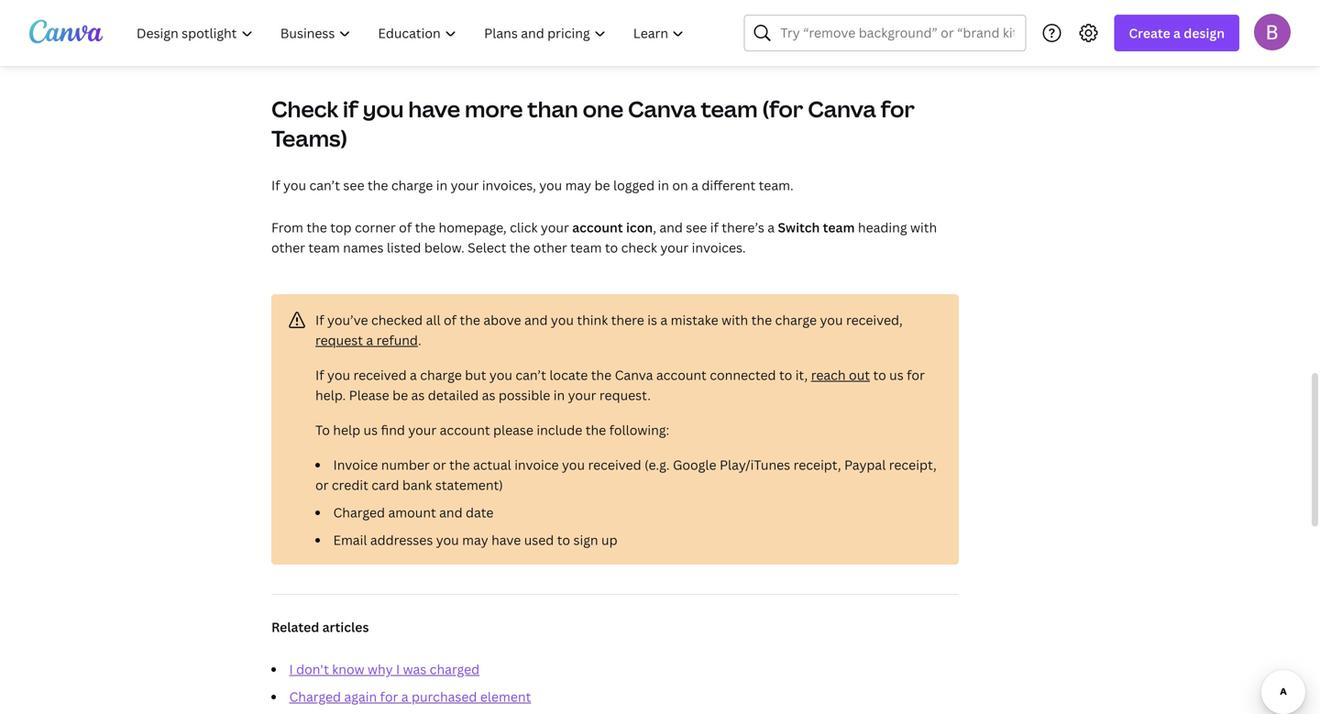 Task type: vqa. For each thing, say whether or not it's contained in the screenshot.
charge within If you've checked all of the above and you think there is a mistake with the charge you received, request a refund .
yes



Task type: locate. For each thing, give the bounding box(es) containing it.
your inside heading with other team names listed below. select the other team to check your invoices.
[[661, 239, 689, 256]]

1 horizontal spatial received
[[588, 456, 642, 474]]

and inside 'if you've checked all of the above and you think there is a mistake with the charge you received, request a refund .'
[[525, 311, 548, 329]]

if
[[271, 177, 280, 194], [316, 311, 324, 329], [316, 366, 324, 384]]

have left used
[[492, 532, 521, 549]]

the up statement)
[[449, 456, 470, 474]]

a down refund
[[410, 366, 417, 384]]

0 vertical spatial may
[[566, 177, 592, 194]]

click
[[510, 219, 538, 236]]

0 horizontal spatial if
[[343, 94, 358, 124]]

for inside check if you have more than one canva team (for canva for teams)
[[881, 94, 915, 124]]

heading
[[858, 219, 908, 236]]

0 vertical spatial if
[[271, 177, 280, 194]]

1 horizontal spatial with
[[911, 219, 937, 236]]

there's
[[722, 219, 765, 236]]

1 horizontal spatial receipt,
[[889, 456, 937, 474]]

1 horizontal spatial of
[[444, 311, 457, 329]]

1 vertical spatial for
[[907, 366, 925, 384]]

1 horizontal spatial in
[[554, 387, 565, 404]]

your inside "to us for help. please be as detailed as possible in your request."
[[568, 387, 597, 404]]

if right 'check'
[[343, 94, 358, 124]]

1 vertical spatial or
[[316, 476, 329, 494]]

if for if you can't see the charge in your invoices, you may be logged in on a different team.
[[271, 177, 280, 194]]

0 vertical spatial if
[[343, 94, 358, 124]]

,
[[653, 219, 657, 236]]

teams)
[[271, 123, 348, 153]]

if up the help.
[[316, 366, 324, 384]]

received inside invoice number or the actual invoice you received (e.g. google play/itunes receipt, paypal receipt, or credit card bank statement)
[[588, 456, 642, 474]]

1 vertical spatial account
[[657, 366, 707, 384]]

1 vertical spatial charged
[[289, 688, 341, 706]]

1 vertical spatial of
[[444, 311, 457, 329]]

was
[[403, 661, 427, 678]]

1 vertical spatial have
[[492, 532, 521, 549]]

the down click
[[510, 239, 530, 256]]

you right invoices,
[[539, 177, 562, 194]]

invoices,
[[482, 177, 536, 194]]

1 horizontal spatial other
[[534, 239, 567, 256]]

number
[[381, 456, 430, 474]]

again
[[344, 688, 377, 706]]

a left refund
[[366, 332, 373, 349]]

than
[[528, 94, 578, 124]]

(e.g.
[[645, 456, 670, 474]]

see up the top
[[343, 177, 365, 194]]

be right please on the bottom left
[[393, 387, 408, 404]]

be inside "to us for help. please be as detailed as possible in your request."
[[393, 387, 408, 404]]

icon
[[626, 219, 653, 236]]

0 vertical spatial have
[[409, 94, 460, 124]]

us right out
[[890, 366, 904, 384]]

more
[[465, 94, 523, 124]]

can't
[[310, 177, 340, 194], [516, 366, 547, 384]]

for down the try "remove background" or "brand kit" search box
[[881, 94, 915, 124]]

1 vertical spatial if
[[711, 219, 719, 236]]

receipt, right paypal
[[889, 456, 937, 474]]

in down locate
[[554, 387, 565, 404]]

charged
[[430, 661, 480, 678]]

can't up the top
[[310, 177, 340, 194]]

your right click
[[541, 219, 569, 236]]

canva
[[628, 94, 697, 124], [808, 94, 877, 124], [615, 366, 653, 384]]

0 vertical spatial charged
[[333, 504, 385, 521]]

0 horizontal spatial received
[[354, 366, 407, 384]]

1 horizontal spatial have
[[492, 532, 521, 549]]

if inside 'if you've checked all of the above and you think there is a mistake with the charge you received, request a refund .'
[[316, 311, 324, 329]]

charged up email
[[333, 504, 385, 521]]

team inside check if you have more than one canva team (for canva for teams)
[[701, 94, 758, 124]]

1 vertical spatial be
[[393, 387, 408, 404]]

0 horizontal spatial be
[[393, 387, 408, 404]]

why
[[368, 661, 393, 678]]

see up invoices.
[[686, 219, 707, 236]]

.
[[418, 332, 422, 349]]

charged amount and date
[[333, 504, 494, 521]]

account down mistake on the right top of page
[[657, 366, 707, 384]]

create a design
[[1129, 24, 1225, 42]]

have left more
[[409, 94, 460, 124]]

for down the i don't know why i was charged
[[380, 688, 398, 706]]

0 vertical spatial charge
[[391, 177, 433, 194]]

you inside invoice number or the actual invoice you received (e.g. google play/itunes receipt, paypal receipt, or credit card bank statement)
[[562, 456, 585, 474]]

for for charged again for a purchased element
[[380, 688, 398, 706]]

0 horizontal spatial see
[[343, 177, 365, 194]]

0 vertical spatial with
[[911, 219, 937, 236]]

for right out
[[907, 366, 925, 384]]

1 horizontal spatial as
[[482, 387, 496, 404]]

1 horizontal spatial i
[[396, 661, 400, 678]]

you right 'check'
[[363, 94, 404, 124]]

charge up it,
[[776, 311, 817, 329]]

team
[[701, 94, 758, 124], [823, 219, 855, 236], [309, 239, 340, 256], [571, 239, 602, 256]]

is
[[648, 311, 658, 329]]

us
[[890, 366, 904, 384], [364, 421, 378, 439]]

invoices.
[[692, 239, 746, 256]]

2 horizontal spatial and
[[660, 219, 683, 236]]

0 horizontal spatial or
[[316, 476, 329, 494]]

1 vertical spatial can't
[[516, 366, 547, 384]]

all
[[426, 311, 441, 329]]

your down 'if you received a charge but you can't locate the canva account connected to it, reach out'
[[568, 387, 597, 404]]

heading with other team names listed below. select the other team to check your invoices.
[[271, 219, 937, 256]]

a left design
[[1174, 24, 1181, 42]]

may
[[566, 177, 592, 194], [462, 532, 489, 549]]

if left you've
[[316, 311, 324, 329]]

2 horizontal spatial account
[[657, 366, 707, 384]]

charge
[[391, 177, 433, 194], [776, 311, 817, 329], [420, 366, 462, 384]]

1 vertical spatial may
[[462, 532, 489, 549]]

articles
[[322, 619, 369, 636]]

but
[[465, 366, 487, 384]]

or right the number
[[433, 456, 446, 474]]

and
[[660, 219, 683, 236], [525, 311, 548, 329], [439, 504, 463, 521]]

1 horizontal spatial or
[[433, 456, 446, 474]]

2 vertical spatial charge
[[420, 366, 462, 384]]

it,
[[796, 366, 808, 384]]

bob builder image
[[1255, 14, 1291, 50]]

received,
[[846, 311, 903, 329]]

i left don't
[[289, 661, 293, 678]]

if
[[343, 94, 358, 124], [711, 219, 719, 236]]

1 horizontal spatial us
[[890, 366, 904, 384]]

related articles
[[271, 619, 369, 636]]

1 vertical spatial see
[[686, 219, 707, 236]]

may up from the top corner of the homepage, click your account icon , and see if there's a switch team
[[566, 177, 592, 194]]

team right switch
[[823, 219, 855, 236]]

you
[[363, 94, 404, 124], [283, 177, 306, 194], [539, 177, 562, 194], [551, 311, 574, 329], [820, 311, 843, 329], [327, 366, 350, 384], [490, 366, 513, 384], [562, 456, 585, 474], [436, 532, 459, 549]]

as
[[411, 387, 425, 404], [482, 387, 496, 404]]

received left (e.g.
[[588, 456, 642, 474]]

if up from
[[271, 177, 280, 194]]

with
[[911, 219, 937, 236], [722, 311, 749, 329]]

be left logged
[[595, 177, 610, 194]]

1 horizontal spatial may
[[566, 177, 592, 194]]

1 vertical spatial received
[[588, 456, 642, 474]]

you right invoice
[[562, 456, 585, 474]]

to
[[316, 421, 330, 439]]

with inside heading with other team names listed below. select the other team to check your invoices.
[[911, 219, 937, 236]]

of right all
[[444, 311, 457, 329]]

switch
[[778, 219, 820, 236]]

charged down don't
[[289, 688, 341, 706]]

homepage,
[[439, 219, 507, 236]]

a left switch
[[768, 219, 775, 236]]

0 vertical spatial account
[[572, 219, 623, 236]]

may down date
[[462, 532, 489, 549]]

date
[[466, 504, 494, 521]]

1 vertical spatial and
[[525, 311, 548, 329]]

of
[[399, 219, 412, 236], [444, 311, 457, 329]]

1 horizontal spatial if
[[711, 219, 719, 236]]

0 vertical spatial of
[[399, 219, 412, 236]]

0 vertical spatial see
[[343, 177, 365, 194]]

as down but
[[482, 387, 496, 404]]

the left above
[[460, 311, 481, 329]]

and right above
[[525, 311, 548, 329]]

0 vertical spatial can't
[[310, 177, 340, 194]]

i left was at the bottom
[[396, 661, 400, 678]]

receipt, left paypal
[[794, 456, 842, 474]]

of for corner
[[399, 219, 412, 236]]

of up listed
[[399, 219, 412, 236]]

can't up possible
[[516, 366, 547, 384]]

2 vertical spatial account
[[440, 421, 490, 439]]

the
[[368, 177, 388, 194], [307, 219, 327, 236], [415, 219, 436, 236], [510, 239, 530, 256], [460, 311, 481, 329], [752, 311, 772, 329], [591, 366, 612, 384], [586, 421, 606, 439], [449, 456, 470, 474]]

0 vertical spatial be
[[595, 177, 610, 194]]

1 horizontal spatial see
[[686, 219, 707, 236]]

in up homepage, on the left of the page
[[436, 177, 448, 194]]

2 vertical spatial if
[[316, 366, 324, 384]]

the inside heading with other team names listed below. select the other team to check your invoices.
[[510, 239, 530, 256]]

of inside 'if you've checked all of the above and you think there is a mistake with the charge you received, request a refund .'
[[444, 311, 457, 329]]

0 horizontal spatial with
[[722, 311, 749, 329]]

related
[[271, 619, 319, 636]]

you up the help.
[[327, 366, 350, 384]]

i
[[289, 661, 293, 678], [396, 661, 400, 678]]

0 vertical spatial or
[[433, 456, 446, 474]]

your
[[451, 177, 479, 194], [541, 219, 569, 236], [661, 239, 689, 256], [568, 387, 597, 404], [408, 421, 437, 439]]

used
[[524, 532, 554, 549]]

corner
[[355, 219, 396, 236]]

received
[[354, 366, 407, 384], [588, 456, 642, 474]]

0 horizontal spatial have
[[409, 94, 460, 124]]

please
[[493, 421, 534, 439]]

top
[[330, 219, 352, 236]]

0 vertical spatial for
[[881, 94, 915, 124]]

2 vertical spatial for
[[380, 688, 398, 706]]

1 vertical spatial if
[[316, 311, 324, 329]]

email addresses you may have used to sign up
[[333, 532, 618, 549]]

if for if you received a charge but you can't locate the canva account connected to it, reach out
[[316, 366, 324, 384]]

2 vertical spatial and
[[439, 504, 463, 521]]

be
[[595, 177, 610, 194], [393, 387, 408, 404]]

canva up request.
[[615, 366, 653, 384]]

1 as from the left
[[411, 387, 425, 404]]

in left on
[[658, 177, 669, 194]]

invoice
[[333, 456, 378, 474]]

1 horizontal spatial and
[[525, 311, 548, 329]]

0 horizontal spatial us
[[364, 421, 378, 439]]

0 vertical spatial and
[[660, 219, 683, 236]]

other down from the top corner of the homepage, click your account icon , and see if there's a switch team
[[534, 239, 567, 256]]

received up please on the bottom left
[[354, 366, 407, 384]]

your right check
[[661, 239, 689, 256]]

in
[[436, 177, 448, 194], [658, 177, 669, 194], [554, 387, 565, 404]]

to left it,
[[780, 366, 793, 384]]

with inside 'if you've checked all of the above and you think there is a mistake with the charge you received, request a refund .'
[[722, 311, 749, 329]]

and left date
[[439, 504, 463, 521]]

0 vertical spatial us
[[890, 366, 904, 384]]

1 vertical spatial with
[[722, 311, 749, 329]]

0 horizontal spatial account
[[440, 421, 490, 439]]

for inside "to us for help. please be as detailed as possible in your request."
[[907, 366, 925, 384]]

account left "icon"
[[572, 219, 623, 236]]

have
[[409, 94, 460, 124], [492, 532, 521, 549]]

top level navigation element
[[125, 15, 700, 51]]

to left check
[[605, 239, 618, 256]]

to right out
[[874, 366, 887, 384]]

you inside check if you have more than one canva team (for canva for teams)
[[363, 94, 404, 124]]

charge inside 'if you've checked all of the above and you think there is a mistake with the charge you received, request a refund .'
[[776, 311, 817, 329]]

a
[[1174, 24, 1181, 42], [692, 177, 699, 194], [768, 219, 775, 236], [661, 311, 668, 329], [366, 332, 373, 349], [410, 366, 417, 384], [401, 688, 409, 706]]

if up invoices.
[[711, 219, 719, 236]]

below.
[[425, 239, 465, 256]]

charge up corner
[[391, 177, 433, 194]]

2 receipt, from the left
[[889, 456, 937, 474]]

and right ,
[[660, 219, 683, 236]]

on
[[673, 177, 689, 194]]

or left credit
[[316, 476, 329, 494]]

account down 'detailed'
[[440, 421, 490, 439]]

charged again for a purchased element link
[[289, 688, 531, 706]]

canva for the
[[615, 366, 653, 384]]

0 horizontal spatial receipt,
[[794, 456, 842, 474]]

with right mistake on the right top of page
[[722, 311, 749, 329]]

0 horizontal spatial of
[[399, 219, 412, 236]]

you left think
[[551, 311, 574, 329]]

1 vertical spatial charge
[[776, 311, 817, 329]]

other down from
[[271, 239, 305, 256]]

as left 'detailed'
[[411, 387, 425, 404]]

0 horizontal spatial i
[[289, 661, 293, 678]]

canva right (for
[[808, 94, 877, 124]]

charge up 'detailed'
[[420, 366, 462, 384]]

0 horizontal spatial as
[[411, 387, 425, 404]]

us left find
[[364, 421, 378, 439]]

play/itunes
[[720, 456, 791, 474]]

the up request.
[[591, 366, 612, 384]]

from
[[271, 219, 303, 236]]

0 vertical spatial received
[[354, 366, 407, 384]]

team left (for
[[701, 94, 758, 124]]

select
[[468, 239, 507, 256]]

2 i from the left
[[396, 661, 400, 678]]

0 horizontal spatial may
[[462, 532, 489, 549]]

for for to us for help. please be as detailed as possible in your request.
[[907, 366, 925, 384]]

with right heading
[[911, 219, 937, 236]]

see
[[343, 177, 365, 194], [686, 219, 707, 236]]

canva right one
[[628, 94, 697, 124]]

the inside invoice number or the actual invoice you received (e.g. google play/itunes receipt, paypal receipt, or credit card bank statement)
[[449, 456, 470, 474]]

names
[[343, 239, 384, 256]]

0 horizontal spatial other
[[271, 239, 305, 256]]



Task type: describe. For each thing, give the bounding box(es) containing it.
actual
[[473, 456, 512, 474]]

possible
[[499, 387, 551, 404]]

card
[[372, 476, 399, 494]]

if inside check if you have more than one canva team (for canva for teams)
[[343, 94, 358, 124]]

(for
[[763, 94, 804, 124]]

invoice number or the actual invoice you received (e.g. google play/itunes receipt, paypal receipt, or credit card bank statement)
[[316, 456, 937, 494]]

sign
[[574, 532, 599, 549]]

addresses
[[370, 532, 433, 549]]

check
[[622, 239, 658, 256]]

refund
[[377, 332, 418, 349]]

to inside heading with other team names listed below. select the other team to check your invoices.
[[605, 239, 618, 256]]

the up below.
[[415, 219, 436, 236]]

charged again for a purchased element
[[289, 688, 531, 706]]

please
[[349, 387, 389, 404]]

team down the top
[[309, 239, 340, 256]]

if you received a charge but you can't locate the canva account connected to it, reach out
[[316, 366, 870, 384]]

statement)
[[435, 476, 503, 494]]

don't
[[296, 661, 329, 678]]

the up corner
[[368, 177, 388, 194]]

1 receipt, from the left
[[794, 456, 842, 474]]

1 horizontal spatial account
[[572, 219, 623, 236]]

1 horizontal spatial be
[[595, 177, 610, 194]]

request.
[[600, 387, 651, 404]]

0 horizontal spatial in
[[436, 177, 448, 194]]

a down was at the bottom
[[401, 688, 409, 706]]

i don't know why i was charged link
[[289, 661, 480, 678]]

invoice
[[515, 456, 559, 474]]

to left sign
[[557, 532, 571, 549]]

0 horizontal spatial can't
[[310, 177, 340, 194]]

find
[[381, 421, 405, 439]]

team down from the top corner of the homepage, click your account icon , and see if there's a switch team
[[571, 239, 602, 256]]

there
[[611, 311, 645, 329]]

different
[[702, 177, 756, 194]]

to help us find your account please include the following:
[[316, 421, 670, 439]]

1 vertical spatial us
[[364, 421, 378, 439]]

connected
[[710, 366, 776, 384]]

request
[[316, 332, 363, 349]]

your up homepage, on the left of the page
[[451, 177, 479, 194]]

your right find
[[408, 421, 437, 439]]

request a refund link
[[316, 332, 418, 349]]

listed
[[387, 239, 421, 256]]

credit
[[332, 476, 369, 494]]

up
[[602, 532, 618, 549]]

charged for charged amount and date
[[333, 504, 385, 521]]

detailed
[[428, 387, 479, 404]]

if for if you've checked all of the above and you think there is a mistake with the charge you received, request a refund .
[[316, 311, 324, 329]]

design
[[1184, 24, 1225, 42]]

create a design button
[[1115, 15, 1240, 51]]

purchased
[[412, 688, 477, 706]]

2 as from the left
[[482, 387, 496, 404]]

reach
[[811, 366, 846, 384]]

check if you have more than one canva team (for canva for teams)
[[271, 94, 915, 153]]

2 horizontal spatial in
[[658, 177, 669, 194]]

create
[[1129, 24, 1171, 42]]

paypal
[[845, 456, 886, 474]]

charged for charged again for a purchased element
[[289, 688, 341, 706]]

element
[[480, 688, 531, 706]]

the right "include"
[[586, 421, 606, 439]]

one
[[583, 94, 624, 124]]

from the top corner of the homepage, click your account icon , and see if there's a switch team
[[271, 219, 855, 236]]

you left received,
[[820, 311, 843, 329]]

mistake
[[671, 311, 719, 329]]

checked
[[371, 311, 423, 329]]

bank
[[403, 476, 432, 494]]

in inside "to us for help. please be as detailed as possible in your request."
[[554, 387, 565, 404]]

0 horizontal spatial and
[[439, 504, 463, 521]]

know
[[332, 661, 365, 678]]

to inside "to us for help. please be as detailed as possible in your request."
[[874, 366, 887, 384]]

a right on
[[692, 177, 699, 194]]

Try "remove background" or "brand kit" search field
[[781, 16, 1015, 50]]

out
[[849, 366, 870, 384]]

you right but
[[490, 366, 513, 384]]

locate
[[550, 366, 588, 384]]

a inside create a design dropdown button
[[1174, 24, 1181, 42]]

you've
[[327, 311, 368, 329]]

following:
[[610, 421, 670, 439]]

check
[[271, 94, 339, 124]]

include
[[537, 421, 583, 439]]

to us for help. please be as detailed as possible in your request.
[[316, 366, 925, 404]]

of for all
[[444, 311, 457, 329]]

if you can't see the charge in your invoices, you may be logged in on a different team.
[[271, 177, 794, 194]]

above
[[484, 311, 521, 329]]

email
[[333, 532, 367, 549]]

1 horizontal spatial can't
[[516, 366, 547, 384]]

reach out link
[[811, 366, 870, 384]]

canva for (for
[[808, 94, 877, 124]]

a right the is
[[661, 311, 668, 329]]

you down charged amount and date
[[436, 532, 459, 549]]

1 i from the left
[[289, 661, 293, 678]]

logged
[[614, 177, 655, 194]]

have inside check if you have more than one canva team (for canva for teams)
[[409, 94, 460, 124]]

us inside "to us for help. please be as detailed as possible in your request."
[[890, 366, 904, 384]]

help.
[[316, 387, 346, 404]]

you up from
[[283, 177, 306, 194]]

the left the top
[[307, 219, 327, 236]]

2 other from the left
[[534, 239, 567, 256]]

i don't know why i was charged
[[289, 661, 480, 678]]

think
[[577, 311, 608, 329]]

1 other from the left
[[271, 239, 305, 256]]

if you've checked all of the above and you think there is a mistake with the charge you received, request a refund .
[[316, 311, 903, 349]]

team.
[[759, 177, 794, 194]]

google
[[673, 456, 717, 474]]

the up the connected
[[752, 311, 772, 329]]



